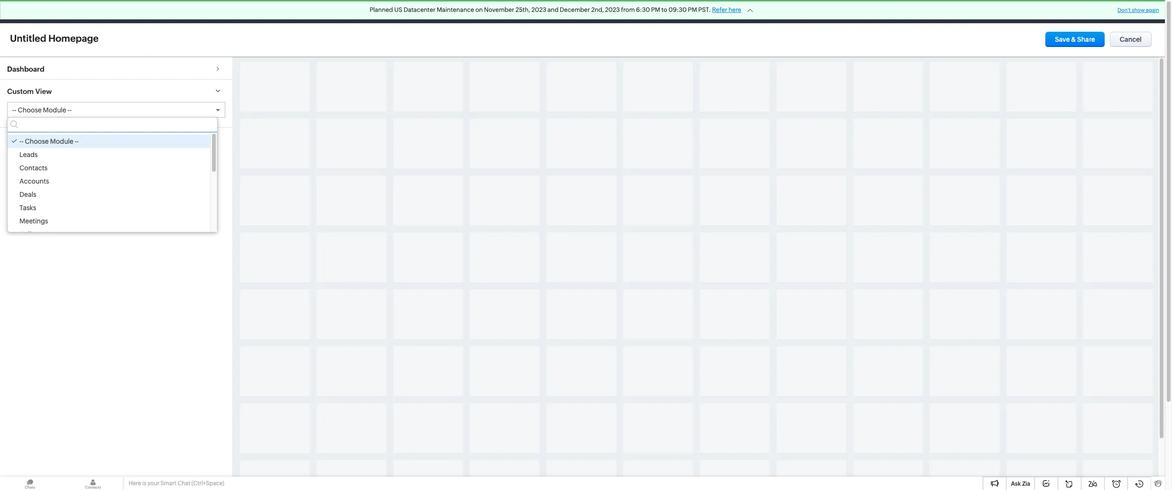 Task type: describe. For each thing, give the bounding box(es) containing it.
sales
[[510, 8, 527, 15]]

calls
[[19, 231, 34, 238]]

campaigns
[[720, 8, 756, 15]]

save & share
[[1055, 36, 1095, 43]]

share
[[1077, 36, 1095, 43]]

dashboard link
[[0, 57, 233, 79]]

signals element
[[1041, 0, 1059, 23]]

quotes link
[[465, 0, 503, 23]]

profile element
[[1117, 0, 1143, 23]]

accounts
[[19, 178, 49, 185]]

leads
[[19, 151, 38, 159]]

save & share button
[[1046, 32, 1105, 47]]

-- Choose Module -- field
[[8, 102, 225, 117]]

create menu image
[[1004, 6, 1016, 17]]

2 pm from the left
[[688, 6, 697, 13]]

invoices
[[631, 8, 656, 15]]

planned us datacenter maintenance on november 25th, 2023 and december 2nd, 2023 from 6:30 pm to 09:30 pm pst. refer here
[[370, 6, 741, 13]]

pst.
[[698, 6, 711, 13]]

show
[[1132, 7, 1145, 13]]

salesinbox link
[[664, 0, 713, 23]]

marketplace element
[[1078, 0, 1098, 23]]

is
[[142, 480, 146, 487]]

sales orders
[[510, 8, 549, 15]]

services
[[811, 8, 838, 15]]

6:30
[[636, 6, 650, 13]]

your
[[148, 480, 159, 487]]

&
[[1071, 36, 1076, 43]]

products link
[[422, 0, 465, 23]]

tasks
[[19, 204, 36, 212]]

purchase orders
[[564, 8, 615, 15]]

1 2023 from the left
[[532, 6, 546, 13]]

on
[[475, 6, 483, 13]]

contacts image
[[63, 477, 123, 490]]

-- choose module -- inside field
[[12, 106, 72, 114]]

here
[[129, 480, 141, 487]]

(ctrl+space)
[[191, 480, 224, 487]]

projects
[[853, 8, 878, 15]]

25th,
[[516, 6, 530, 13]]

choose for tree containing -- choose module --
[[25, 138, 49, 145]]

1 vertical spatial module
[[50, 138, 73, 145]]

orders for sales orders
[[528, 8, 549, 15]]

1 vertical spatial -- choose module --
[[19, 138, 79, 145]]

ask
[[1011, 481, 1021, 487]]

refer
[[712, 6, 727, 13]]

profile image
[[1122, 4, 1138, 19]]

view
[[35, 87, 52, 95]]

products
[[430, 8, 457, 15]]

enterprise-trial upgrade
[[941, 4, 984, 19]]

custom view
[[7, 87, 52, 95]]

analytics
[[386, 8, 415, 15]]

from
[[621, 6, 635, 13]]

custom
[[7, 87, 34, 95]]

signals image
[[1047, 8, 1053, 16]]

chat
[[178, 480, 190, 487]]

november
[[484, 6, 514, 13]]

us
[[394, 6, 402, 13]]

datacenter
[[404, 6, 436, 13]]

vendors
[[771, 8, 796, 15]]

purchase
[[564, 8, 593, 15]]

december
[[560, 6, 590, 13]]

campaigns link
[[713, 0, 763, 23]]

don't show again
[[1118, 7, 1159, 13]]

cancel
[[1120, 36, 1142, 43]]



Task type: locate. For each thing, give the bounding box(es) containing it.
0 vertical spatial module
[[43, 106, 66, 114]]

chats image
[[0, 477, 60, 490]]

sales orders link
[[503, 0, 557, 23]]

tree containing -- choose module --
[[8, 133, 217, 241]]

orders for purchase orders
[[594, 8, 615, 15]]

again
[[1146, 7, 1159, 13]]

2023
[[532, 6, 546, 13], [605, 6, 620, 13]]

services link
[[804, 0, 845, 23]]

invoices link
[[623, 0, 664, 23]]

choose inside field
[[18, 106, 42, 114]]

choose
[[18, 106, 42, 114], [25, 138, 49, 145]]

0 horizontal spatial pm
[[651, 6, 660, 13]]

enterprise-
[[941, 4, 972, 11]]

2nd,
[[591, 6, 604, 13]]

tree
[[8, 133, 217, 241]]

1 horizontal spatial 2023
[[605, 6, 620, 13]]

0 vertical spatial choose
[[18, 106, 42, 114]]

setup element
[[1098, 0, 1117, 23]]

search element
[[1021, 0, 1041, 23]]

1 vertical spatial choose
[[25, 138, 49, 145]]

upgrade
[[949, 12, 976, 19]]

pm left to
[[651, 6, 660, 13]]

don't show again link
[[1118, 7, 1159, 13]]

analytics link
[[379, 0, 422, 23]]

reports
[[347, 8, 371, 15]]

zia
[[1022, 481, 1030, 487]]

maintenance
[[437, 6, 474, 13]]

dashboard
[[7, 65, 44, 73]]

09:30
[[669, 6, 687, 13]]

2 orders from the left
[[594, 8, 615, 15]]

1 horizontal spatial pm
[[688, 6, 697, 13]]

vendors link
[[763, 0, 804, 23]]

pm
[[651, 6, 660, 13], [688, 6, 697, 13]]

smart
[[161, 480, 176, 487]]

contacts
[[19, 164, 48, 172]]

here is your smart chat (ctrl+space)
[[129, 480, 224, 487]]

meetings
[[19, 217, 48, 225]]

pm left pst.
[[688, 6, 697, 13]]

-- choose module --
[[12, 106, 72, 114], [19, 138, 79, 145]]

ask zia
[[1011, 481, 1030, 487]]

reports link
[[339, 0, 379, 23]]

2023 left and at top left
[[532, 6, 546, 13]]

purchase orders link
[[557, 0, 623, 23]]

0 vertical spatial -- choose module --
[[12, 106, 72, 114]]

module inside field
[[43, 106, 66, 114]]

-
[[12, 106, 14, 114], [14, 106, 16, 114], [68, 106, 70, 114], [70, 106, 72, 114], [19, 138, 22, 145], [22, 138, 24, 145], [75, 138, 77, 145], [77, 138, 79, 145]]

don't
[[1118, 7, 1131, 13]]

1 orders from the left
[[528, 8, 549, 15]]

0 horizontal spatial orders
[[528, 8, 549, 15]]

trial
[[972, 4, 984, 11]]

to
[[662, 6, 667, 13]]

1 horizontal spatial orders
[[594, 8, 615, 15]]

1 pm from the left
[[651, 6, 660, 13]]

0 horizontal spatial 2023
[[532, 6, 546, 13]]

2 2023 from the left
[[605, 6, 620, 13]]

choose down custom view
[[18, 106, 42, 114]]

module
[[43, 106, 66, 114], [50, 138, 73, 145]]

salesinbox
[[671, 8, 705, 15]]

None search field
[[8, 118, 217, 133]]

None text field
[[7, 31, 125, 45]]

2023 right 2nd,
[[605, 6, 620, 13]]

choose up leads
[[25, 138, 49, 145]]

here
[[729, 6, 741, 13]]

planned
[[370, 6, 393, 13]]

choose inside tree
[[25, 138, 49, 145]]

deals
[[19, 191, 36, 198]]

orders
[[528, 8, 549, 15], [594, 8, 615, 15]]

search image
[[1027, 8, 1035, 16]]

create menu element
[[998, 0, 1021, 23]]

projects link
[[845, 0, 885, 23]]

quotes
[[473, 8, 495, 15]]

choose for "-- choose module --" field
[[18, 106, 42, 114]]

-- choose module -- down the view
[[12, 106, 72, 114]]

refer here link
[[712, 6, 741, 13]]

and
[[548, 6, 559, 13]]

save
[[1055, 36, 1070, 43]]

cancel button
[[1110, 32, 1152, 47]]

-- choose module -- up leads
[[19, 138, 79, 145]]

custom view link
[[0, 79, 233, 102]]



Task type: vqa. For each thing, say whether or not it's contained in the screenshot.
the Other Modules field
no



